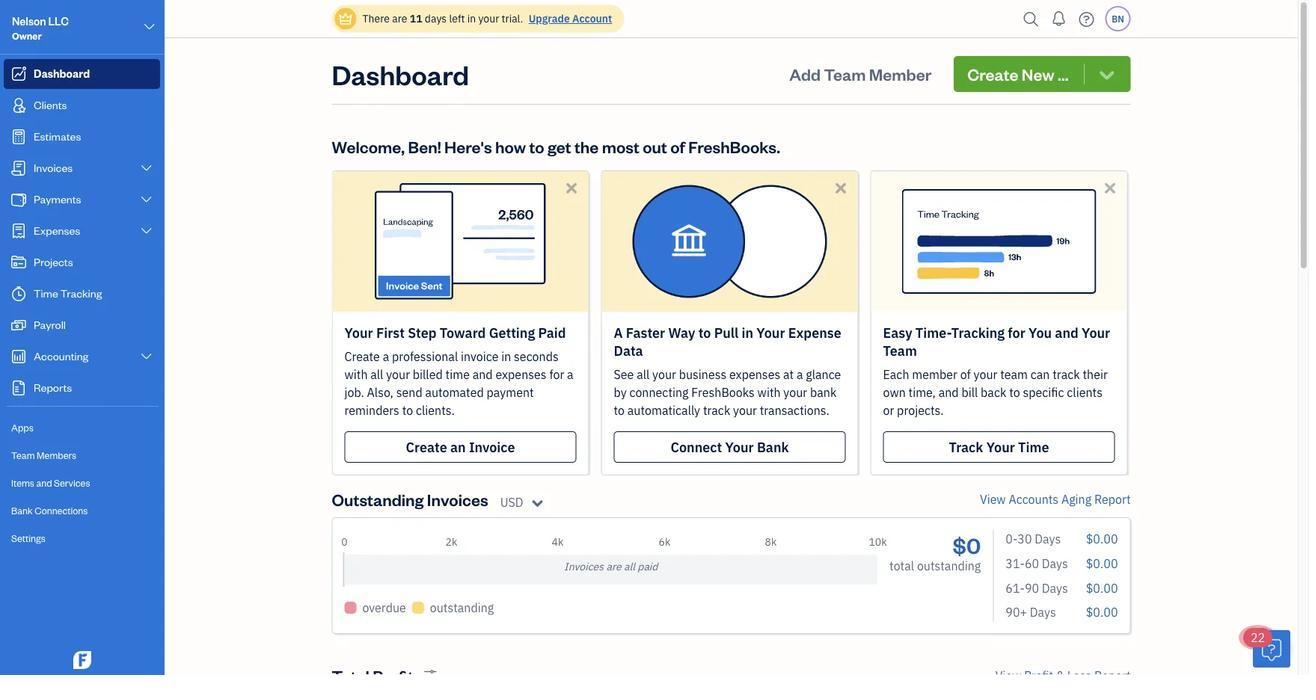 Task type: describe. For each thing, give the bounding box(es) containing it.
nelson llc owner
[[12, 14, 69, 42]]

at
[[784, 367, 794, 383]]

left
[[449, 12, 465, 25]]

add team member
[[790, 63, 932, 85]]

bill
[[962, 385, 978, 401]]

professional
[[392, 349, 458, 365]]

your first step toward getting paid create a professional invoice in seconds with all your billed time and expenses for a job. also, send automated payment reminders to clients.
[[345, 324, 574, 419]]

create new … button
[[954, 56, 1131, 92]]

or
[[883, 403, 895, 419]]

your up transactions.
[[784, 385, 808, 401]]

reports link
[[4, 373, 160, 403]]

in inside your first step toward getting paid create a professional invoice in seconds with all your billed time and expenses for a job. also, send automated payment reminders to clients.
[[502, 349, 511, 365]]

60
[[1025, 556, 1040, 572]]

team inside team members "link"
[[11, 449, 35, 462]]

for inside your first step toward getting paid create a professional invoice in seconds with all your billed time and expenses for a job. also, send automated payment reminders to clients.
[[550, 367, 565, 383]]

1 horizontal spatial invoices
[[427, 489, 488, 510]]

and inside main 'element'
[[36, 477, 52, 489]]

are for invoices
[[606, 560, 622, 574]]

connect
[[671, 439, 722, 456]]

expenses
[[34, 223, 80, 238]]

$0 link
[[953, 531, 981, 559]]

outstanding
[[332, 489, 424, 510]]

invoice
[[469, 439, 515, 456]]

61-90 days
[[1006, 581, 1069, 596]]

31-
[[1006, 556, 1025, 572]]

create inside your first step toward getting paid create a professional invoice in seconds with all your billed time and expenses for a job. also, send automated payment reminders to clients.
[[345, 349, 380, 365]]

expenses inside your first step toward getting paid create a professional invoice in seconds with all your billed time and expenses for a job. also, send automated payment reminders to clients.
[[496, 367, 547, 383]]

4k
[[552, 535, 564, 549]]

ben!
[[408, 136, 441, 157]]

chart image
[[10, 349, 28, 364]]

$0.00 for 31-60 days
[[1086, 556, 1118, 572]]

track inside the a faster way to pull in your expense data see all your business expenses at a glance by connecting freshbooks with your bank to automatically track your transactions.
[[703, 403, 731, 419]]

expense
[[789, 324, 842, 342]]

view accounts aging report link
[[980, 491, 1131, 509]]

30
[[1018, 532, 1032, 547]]

out
[[643, 136, 667, 157]]

apps
[[11, 422, 33, 434]]

chevron large down image for invoices
[[140, 162, 153, 174]]

freshbooks image
[[70, 652, 94, 670]]

way
[[669, 324, 696, 342]]

clients link
[[4, 91, 160, 120]]

days for 0-30 days
[[1035, 532, 1061, 547]]

a faster way to pull in your expense data see all your business expenses at a glance by connecting freshbooks with your bank to automatically track your transactions.
[[614, 324, 842, 419]]

see
[[614, 367, 634, 383]]

team inside add team member button
[[824, 63, 866, 85]]

dashboard image
[[10, 67, 28, 82]]

to inside your first step toward getting paid create a professional invoice in seconds with all your billed time and expenses for a job. also, send automated payment reminders to clients.
[[402, 403, 413, 419]]

a inside the a faster way to pull in your expense data see all your business expenses at a glance by connecting freshbooks with your bank to automatically track your transactions.
[[797, 367, 803, 383]]

easy time-tracking for you and your team each member of your team can track their own time, and bill back to specific clients or projects.
[[883, 324, 1111, 419]]

1 horizontal spatial all
[[624, 560, 635, 574]]

$0.00 for 0-30 days
[[1086, 532, 1118, 547]]

chevron large down image inside payments link
[[140, 194, 153, 206]]

main element
[[0, 0, 202, 676]]

of inside easy time-tracking for you and your team each member of your team can track their own time, and bill back to specific clients or projects.
[[961, 367, 971, 383]]

business
[[679, 367, 727, 383]]

create an invoice
[[406, 439, 515, 456]]

projects.
[[897, 403, 944, 419]]

time tracking link
[[4, 279, 160, 309]]

payments
[[34, 192, 81, 206]]

trial.
[[502, 12, 523, 25]]

job.
[[345, 385, 364, 401]]

dismiss image for your first step toward getting paid
[[563, 180, 580, 197]]

bank connections link
[[4, 498, 160, 525]]

items and services
[[11, 477, 90, 489]]

also,
[[367, 385, 394, 401]]

back
[[981, 385, 1007, 401]]

$0.00 link for 31-60 days
[[1086, 556, 1118, 572]]

time inside main 'element'
[[34, 286, 58, 300]]

your inside easy time-tracking for you and your team each member of your team can track their own time, and bill back to specific clients or projects.
[[974, 367, 998, 383]]

overdue
[[363, 601, 406, 616]]

freshbooks
[[692, 385, 755, 401]]

settings
[[11, 532, 45, 545]]

data
[[614, 342, 643, 360]]

connect your bank link
[[614, 432, 846, 463]]

90+
[[1006, 605, 1028, 621]]

track your time link
[[883, 432, 1115, 463]]

here's
[[445, 136, 492, 157]]

$0.00 for 61-90 days
[[1086, 581, 1118, 596]]

bn
[[1112, 13, 1125, 25]]

team members
[[11, 449, 76, 462]]

tracking inside main 'element'
[[60, 286, 102, 300]]

connect your bank
[[671, 439, 789, 456]]

dismiss image for easy time-tracking for you and your team
[[1102, 180, 1119, 197]]

time tracking
[[34, 286, 102, 300]]

dashboard link
[[4, 59, 160, 89]]

expenses inside the a faster way to pull in your expense data see all your business expenses at a glance by connecting freshbooks with your bank to automatically track your transactions.
[[730, 367, 781, 383]]

0-
[[1006, 532, 1018, 547]]

reminders
[[345, 403, 400, 419]]

time,
[[909, 385, 936, 401]]

an
[[451, 439, 466, 456]]

payments link
[[4, 185, 160, 215]]

bank inside main 'element'
[[11, 505, 33, 517]]

to inside easy time-tracking for you and your team each member of your team can track their own time, and bill back to specific clients or projects.
[[1010, 385, 1021, 401]]

create new …
[[968, 63, 1069, 85]]

connections
[[35, 505, 88, 517]]

and right you
[[1055, 324, 1079, 342]]

step
[[408, 324, 437, 342]]

bank connections
[[11, 505, 88, 517]]

automatically
[[628, 403, 701, 419]]

your inside your first step toward getting paid create a professional invoice in seconds with all your billed time and expenses for a job. also, send automated payment reminders to clients.
[[386, 367, 410, 383]]

expense image
[[10, 224, 28, 239]]

11
[[410, 12, 422, 25]]

team inside easy time-tracking for you and your team each member of your team can track their own time, and bill back to specific clients or projects.
[[883, 342, 917, 360]]

their
[[1083, 367, 1108, 383]]

members
[[37, 449, 76, 462]]

in for pull
[[742, 324, 754, 342]]

bank inside "link"
[[757, 439, 789, 456]]

billed
[[413, 367, 443, 383]]

$0 total outstanding
[[890, 531, 981, 574]]

expenses link
[[4, 216, 160, 246]]

money image
[[10, 318, 28, 333]]

clients.
[[416, 403, 455, 419]]

aging
[[1062, 492, 1092, 508]]

timer image
[[10, 287, 28, 302]]

services
[[54, 477, 90, 489]]

client image
[[10, 98, 28, 113]]

there
[[363, 12, 390, 25]]

by
[[614, 385, 627, 401]]

1 horizontal spatial a
[[567, 367, 574, 383]]

go to help image
[[1075, 8, 1099, 30]]

can
[[1031, 367, 1050, 383]]

most
[[602, 136, 640, 157]]

with inside the a faster way to pull in your expense data see all your business expenses at a glance by connecting freshbooks with your bank to automatically track your transactions.
[[758, 385, 781, 401]]

your right track
[[987, 439, 1015, 456]]

to down by
[[614, 403, 625, 419]]

new
[[1022, 63, 1055, 85]]

outstanding invoices
[[332, 489, 488, 510]]

specific
[[1023, 385, 1065, 401]]

create for create an invoice
[[406, 439, 447, 456]]



Task type: locate. For each thing, give the bounding box(es) containing it.
2 $0.00 from the top
[[1086, 556, 1118, 572]]

outstanding down 2k
[[430, 601, 494, 616]]

0 vertical spatial chevron large down image
[[143, 18, 156, 36]]

project image
[[10, 255, 28, 270]]

view
[[980, 492, 1006, 508]]

and right items
[[36, 477, 52, 489]]

0 horizontal spatial tracking
[[60, 286, 102, 300]]

1 vertical spatial are
[[606, 560, 622, 574]]

0 horizontal spatial are
[[392, 12, 407, 25]]

for left you
[[1008, 324, 1026, 342]]

your inside "link"
[[726, 439, 754, 456]]

and down invoice
[[473, 367, 493, 383]]

1 vertical spatial create
[[345, 349, 380, 365]]

0 vertical spatial tracking
[[60, 286, 102, 300]]

outstanding
[[917, 559, 981, 574], [430, 601, 494, 616]]

1 chevron large down image from the top
[[140, 162, 153, 174]]

2 chevron large down image from the top
[[140, 225, 153, 237]]

for down seconds on the bottom of page
[[550, 367, 565, 383]]

member
[[869, 63, 932, 85]]

invoice image
[[10, 161, 28, 176]]

1 expenses from the left
[[496, 367, 547, 383]]

projects link
[[4, 248, 160, 278]]

$0.00 link
[[1086, 532, 1118, 547], [1086, 556, 1118, 572], [1086, 581, 1118, 596], [1086, 605, 1118, 621]]

0 vertical spatial in
[[467, 12, 476, 25]]

1 vertical spatial of
[[961, 367, 971, 383]]

all inside the a faster way to pull in your expense data see all your business expenses at a glance by connecting freshbooks with your bank to automatically track your transactions.
[[637, 367, 650, 383]]

invoices for invoices
[[34, 161, 73, 175]]

1 vertical spatial team
[[883, 342, 917, 360]]

your down freshbooks
[[733, 403, 757, 419]]

61-
[[1006, 581, 1025, 596]]

upgrade account link
[[526, 12, 612, 25]]

there are 11 days left in your trial. upgrade account
[[363, 12, 612, 25]]

0 horizontal spatial for
[[550, 367, 565, 383]]

team
[[824, 63, 866, 85], [883, 342, 917, 360], [11, 449, 35, 462]]

0 vertical spatial bank
[[757, 439, 789, 456]]

track your time
[[949, 439, 1050, 456]]

0 horizontal spatial a
[[383, 349, 389, 365]]

0 vertical spatial chevron large down image
[[140, 162, 153, 174]]

2 vertical spatial invoices
[[564, 560, 604, 574]]

0 vertical spatial team
[[824, 63, 866, 85]]

days for 31-60 days
[[1042, 556, 1069, 572]]

to left pull
[[699, 324, 711, 342]]

1 vertical spatial chevron large down image
[[140, 194, 153, 206]]

of right out
[[671, 136, 685, 157]]

tracking up team
[[952, 324, 1005, 342]]

1 horizontal spatial for
[[1008, 324, 1026, 342]]

1 vertical spatial bank
[[11, 505, 33, 517]]

invoices
[[34, 161, 73, 175], [427, 489, 488, 510], [564, 560, 604, 574]]

a left see
[[567, 367, 574, 383]]

1 horizontal spatial are
[[606, 560, 622, 574]]

faster
[[626, 324, 665, 342]]

0 vertical spatial for
[[1008, 324, 1026, 342]]

dismiss image
[[563, 180, 580, 197], [833, 180, 850, 197], [1102, 180, 1119, 197]]

transactions.
[[760, 403, 830, 419]]

apps link
[[4, 415, 160, 442]]

in down getting
[[502, 349, 511, 365]]

create left new
[[968, 63, 1019, 85]]

your up back
[[974, 367, 998, 383]]

your left trial.
[[479, 12, 499, 25]]

days down 61-90 days
[[1030, 605, 1057, 621]]

0 vertical spatial time
[[34, 286, 58, 300]]

1 vertical spatial with
[[758, 385, 781, 401]]

your left first
[[345, 324, 373, 342]]

chevron large down image inside 'accounting' link
[[140, 351, 153, 363]]

owner
[[12, 30, 42, 42]]

estimates
[[34, 129, 81, 143]]

payment
[[487, 385, 534, 401]]

$0.00 link for 0-30 days
[[1086, 532, 1118, 547]]

settings link
[[4, 526, 160, 552]]

crown image
[[338, 11, 354, 27]]

in inside the a faster way to pull in your expense data see all your business expenses at a glance by connecting freshbooks with your bank to automatically track your transactions.
[[742, 324, 754, 342]]

bank
[[810, 385, 837, 401]]

0 horizontal spatial dashboard
[[34, 66, 90, 80]]

estimate image
[[10, 129, 28, 144]]

0 vertical spatial outstanding
[[917, 559, 981, 574]]

$0.00 for 90+ days
[[1086, 605, 1118, 621]]

2 vertical spatial chevron large down image
[[140, 351, 153, 363]]

welcome, ben! here's how to get the most out of freshbooks.
[[332, 136, 781, 157]]

1 horizontal spatial bank
[[757, 439, 789, 456]]

your up the connecting
[[653, 367, 676, 383]]

resource center badge image
[[1254, 631, 1291, 668]]

chevron large down image for accounting
[[140, 351, 153, 363]]

3 $0.00 link from the top
[[1086, 581, 1118, 596]]

1 horizontal spatial dashboard
[[332, 56, 469, 92]]

seconds
[[514, 349, 559, 365]]

how
[[495, 136, 526, 157]]

chevron large down image for expenses
[[140, 225, 153, 237]]

account
[[573, 12, 612, 25]]

chevron large down image inside invoices link
[[140, 162, 153, 174]]

0 horizontal spatial in
[[467, 12, 476, 25]]

0 vertical spatial create
[[968, 63, 1019, 85]]

1 vertical spatial outstanding
[[430, 601, 494, 616]]

0 vertical spatial are
[[392, 12, 407, 25]]

days
[[1035, 532, 1061, 547], [1042, 556, 1069, 572], [1042, 581, 1069, 596], [1030, 605, 1057, 621]]

are left paid on the bottom
[[606, 560, 622, 574]]

0 horizontal spatial dismiss image
[[563, 180, 580, 197]]

0 horizontal spatial bank
[[11, 505, 33, 517]]

team down easy
[[883, 342, 917, 360]]

1 horizontal spatial outstanding
[[917, 559, 981, 574]]

chevrondown image
[[1097, 64, 1118, 85]]

0
[[341, 535, 348, 549]]

1 horizontal spatial track
[[1053, 367, 1080, 383]]

with up job.
[[345, 367, 368, 383]]

easy
[[883, 324, 913, 342]]

0 horizontal spatial create
[[345, 349, 380, 365]]

items and services link
[[4, 471, 160, 497]]

team members link
[[4, 443, 160, 469]]

a down first
[[383, 349, 389, 365]]

team
[[1001, 367, 1028, 383]]

chevron large down image up payments link
[[140, 162, 153, 174]]

invoice
[[461, 349, 499, 365]]

for inside easy time-tracking for you and your team each member of your team can track their own time, and bill back to specific clients or projects.
[[1008, 324, 1026, 342]]

each
[[883, 367, 910, 383]]

reports
[[34, 381, 72, 395]]

2 horizontal spatial create
[[968, 63, 1019, 85]]

0 horizontal spatial invoices
[[34, 161, 73, 175]]

team right add
[[824, 63, 866, 85]]

all right see
[[637, 367, 650, 383]]

clients
[[1067, 385, 1103, 401]]

accounting link
[[4, 342, 160, 372]]

upgrade
[[529, 12, 570, 25]]

welcome,
[[332, 136, 405, 157]]

create inside dropdown button
[[968, 63, 1019, 85]]

1 vertical spatial invoices
[[427, 489, 488, 510]]

22 button
[[1244, 629, 1291, 668]]

time up accounts
[[1019, 439, 1050, 456]]

days right 90
[[1042, 581, 1069, 596]]

$0.00 link for 61-90 days
[[1086, 581, 1118, 596]]

with inside your first step toward getting paid create a professional invoice in seconds with all your billed time and expenses for a job. also, send automated payment reminders to clients.
[[345, 367, 368, 383]]

your up send
[[386, 367, 410, 383]]

bank down items
[[11, 505, 33, 517]]

track inside easy time-tracking for you and your team each member of your team can track their own time, and bill back to specific clients or projects.
[[1053, 367, 1080, 383]]

your right connect
[[726, 439, 754, 456]]

2 horizontal spatial dismiss image
[[1102, 180, 1119, 197]]

1 vertical spatial for
[[550, 367, 565, 383]]

invoices inside main 'element'
[[34, 161, 73, 175]]

1 vertical spatial chevron large down image
[[140, 225, 153, 237]]

2 horizontal spatial team
[[883, 342, 917, 360]]

outstanding right total
[[917, 559, 981, 574]]

bn button
[[1106, 6, 1131, 31]]

create for create new …
[[968, 63, 1019, 85]]

with up transactions.
[[758, 385, 781, 401]]

3 $0.00 from the top
[[1086, 581, 1118, 596]]

1 horizontal spatial create
[[406, 439, 447, 456]]

chevron large down image down the payroll link
[[140, 351, 153, 363]]

all inside your first step toward getting paid create a professional invoice in seconds with all your billed time and expenses for a job. also, send automated payment reminders to clients.
[[371, 367, 383, 383]]

dismiss image for a faster way to pull in your expense data
[[833, 180, 850, 197]]

1 horizontal spatial in
[[502, 349, 511, 365]]

are for there
[[392, 12, 407, 25]]

$0.00
[[1086, 532, 1118, 547], [1086, 556, 1118, 572], [1086, 581, 1118, 596], [1086, 605, 1118, 621]]

2 expenses from the left
[[730, 367, 781, 383]]

0 vertical spatial invoices
[[34, 161, 73, 175]]

items
[[11, 477, 34, 489]]

2 vertical spatial create
[[406, 439, 447, 456]]

your left expense
[[757, 324, 785, 342]]

toward
[[440, 324, 486, 342]]

2 horizontal spatial in
[[742, 324, 754, 342]]

0 horizontal spatial outstanding
[[430, 601, 494, 616]]

expenses up payment
[[496, 367, 547, 383]]

days for 61-90 days
[[1042, 581, 1069, 596]]

0 vertical spatial track
[[1053, 367, 1080, 383]]

invoices down estimates at left top
[[34, 161, 73, 175]]

with
[[345, 367, 368, 383], [758, 385, 781, 401]]

0 horizontal spatial of
[[671, 136, 685, 157]]

0 horizontal spatial with
[[345, 367, 368, 383]]

0 horizontal spatial time
[[34, 286, 58, 300]]

search image
[[1020, 8, 1044, 30]]

dashboard up clients
[[34, 66, 90, 80]]

chevron large down image
[[140, 162, 153, 174], [140, 225, 153, 237], [140, 351, 153, 363]]

automated
[[425, 385, 484, 401]]

in right left
[[467, 12, 476, 25]]

llc
[[48, 14, 69, 28]]

paid
[[638, 560, 658, 574]]

2 vertical spatial team
[[11, 449, 35, 462]]

create up job.
[[345, 349, 380, 365]]

in right pull
[[742, 324, 754, 342]]

to down team
[[1010, 385, 1021, 401]]

2 vertical spatial in
[[502, 349, 511, 365]]

are
[[392, 12, 407, 25], [606, 560, 622, 574]]

track up clients
[[1053, 367, 1080, 383]]

notifications image
[[1047, 4, 1071, 34]]

first
[[376, 324, 405, 342]]

1 vertical spatial tracking
[[952, 324, 1005, 342]]

1 $0.00 link from the top
[[1086, 532, 1118, 547]]

2 horizontal spatial all
[[637, 367, 650, 383]]

2 horizontal spatial a
[[797, 367, 803, 383]]

payment image
[[10, 192, 28, 207]]

1 vertical spatial track
[[703, 403, 731, 419]]

to left the get
[[529, 136, 545, 157]]

chevron large down image down payments link
[[140, 225, 153, 237]]

3 chevron large down image from the top
[[140, 351, 153, 363]]

bank down transactions.
[[757, 439, 789, 456]]

tracking inside easy time-tracking for you and your team each member of your team can track their own time, and bill back to specific clients or projects.
[[952, 324, 1005, 342]]

the
[[575, 136, 599, 157]]

time right "timer" image
[[34, 286, 58, 300]]

your inside easy time-tracking for you and your team each member of your team can track their own time, and bill back to specific clients or projects.
[[1082, 324, 1111, 342]]

1 vertical spatial in
[[742, 324, 754, 342]]

0 horizontal spatial track
[[703, 403, 731, 419]]

tracking down 'projects' link
[[60, 286, 102, 300]]

0 horizontal spatial all
[[371, 367, 383, 383]]

0-30 days
[[1006, 532, 1061, 547]]

3 dismiss image from the left
[[1102, 180, 1119, 197]]

1 horizontal spatial team
[[824, 63, 866, 85]]

your inside the a faster way to pull in your expense data see all your business expenses at a glance by connecting freshbooks with your bank to automatically track your transactions.
[[757, 324, 785, 342]]

time-
[[916, 324, 952, 342]]

days right 30
[[1035, 532, 1061, 547]]

to down send
[[402, 403, 413, 419]]

2 dismiss image from the left
[[833, 180, 850, 197]]

invoices left paid on the bottom
[[564, 560, 604, 574]]

total profit filters image
[[424, 670, 437, 676]]

invoices for invoices are all paid
[[564, 560, 604, 574]]

90+ days
[[1006, 605, 1057, 621]]

in for left
[[467, 12, 476, 25]]

track down freshbooks
[[703, 403, 731, 419]]

1 vertical spatial time
[[1019, 439, 1050, 456]]

2k
[[446, 535, 458, 549]]

expenses left at
[[730, 367, 781, 383]]

get
[[548, 136, 571, 157]]

connecting
[[630, 385, 689, 401]]

days right 60
[[1042, 556, 1069, 572]]

a right at
[[797, 367, 803, 383]]

22
[[1251, 631, 1266, 646]]

team up items
[[11, 449, 35, 462]]

all left paid on the bottom
[[624, 560, 635, 574]]

add team member button
[[776, 56, 946, 92]]

accounts
[[1009, 492, 1059, 508]]

4 $0.00 link from the top
[[1086, 605, 1118, 621]]

time
[[34, 286, 58, 300], [1019, 439, 1050, 456]]

your inside your first step toward getting paid create a professional invoice in seconds with all your billed time and expenses for a job. also, send automated payment reminders to clients.
[[345, 324, 373, 342]]

create left an
[[406, 439, 447, 456]]

of up bill
[[961, 367, 971, 383]]

report image
[[10, 381, 28, 396]]

create
[[968, 63, 1019, 85], [345, 349, 380, 365], [406, 439, 447, 456]]

chevron large down image
[[143, 18, 156, 36], [140, 194, 153, 206]]

1 horizontal spatial time
[[1019, 439, 1050, 456]]

1 horizontal spatial expenses
[[730, 367, 781, 383]]

0 vertical spatial with
[[345, 367, 368, 383]]

usd
[[500, 495, 524, 511]]

1 horizontal spatial of
[[961, 367, 971, 383]]

1 horizontal spatial tracking
[[952, 324, 1005, 342]]

0 vertical spatial of
[[671, 136, 685, 157]]

1 horizontal spatial dismiss image
[[833, 180, 850, 197]]

2 horizontal spatial invoices
[[564, 560, 604, 574]]

$0.00 link for 90+ days
[[1086, 605, 1118, 621]]

1 dismiss image from the left
[[563, 180, 580, 197]]

are left "11"
[[392, 12, 407, 25]]

$0
[[953, 531, 981, 559]]

view accounts aging report
[[980, 492, 1131, 508]]

your up their
[[1082, 324, 1111, 342]]

4 $0.00 from the top
[[1086, 605, 1118, 621]]

invoices are all paid
[[564, 560, 658, 574]]

0 horizontal spatial expenses
[[496, 367, 547, 383]]

Currency field
[[500, 494, 550, 512]]

dashboard inside 'link'
[[34, 66, 90, 80]]

pull
[[714, 324, 739, 342]]

and inside your first step toward getting paid create a professional invoice in seconds with all your billed time and expenses for a job. also, send automated payment reminders to clients.
[[473, 367, 493, 383]]

expenses
[[496, 367, 547, 383], [730, 367, 781, 383]]

total
[[890, 559, 915, 574]]

1 horizontal spatial with
[[758, 385, 781, 401]]

outstanding inside $0 total outstanding
[[917, 559, 981, 574]]

2 $0.00 link from the top
[[1086, 556, 1118, 572]]

invoices up 2k
[[427, 489, 488, 510]]

dashboard down "11"
[[332, 56, 469, 92]]

10k
[[869, 535, 887, 549]]

0 horizontal spatial team
[[11, 449, 35, 462]]

all up also,
[[371, 367, 383, 383]]

send
[[396, 385, 423, 401]]

and left bill
[[939, 385, 959, 401]]

accounting
[[34, 349, 89, 363]]

invoices link
[[4, 153, 160, 183]]

1 $0.00 from the top
[[1086, 532, 1118, 547]]

tracking
[[60, 286, 102, 300], [952, 324, 1005, 342]]

clients
[[34, 98, 67, 112]]



Task type: vqa. For each thing, say whether or not it's contained in the screenshot.
the rightmost Hours
no



